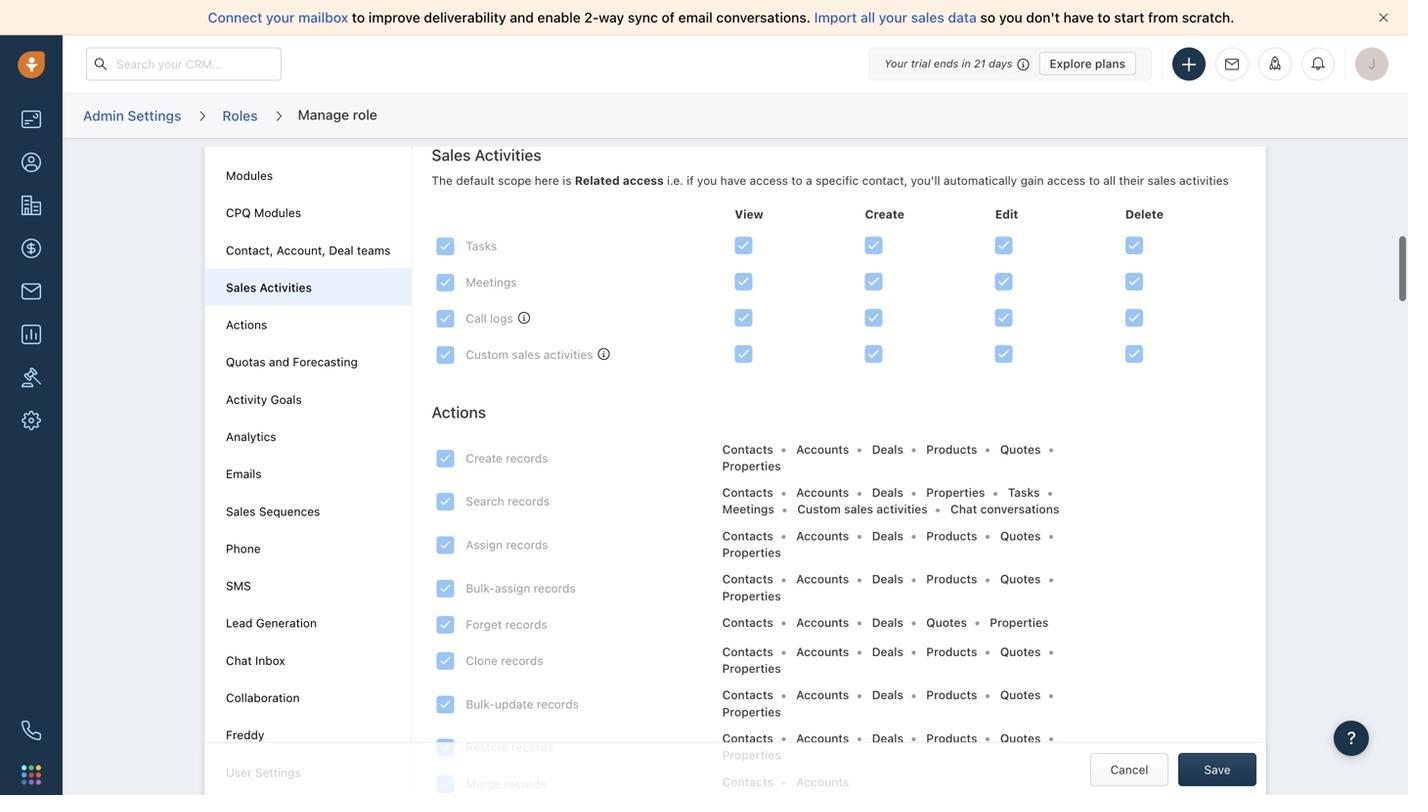 Task type: describe. For each thing, give the bounding box(es) containing it.
scratch.
[[1182, 9, 1235, 25]]

quotes properties for bulk-update records
[[722, 688, 1041, 719]]

a
[[806, 174, 812, 187]]

records for assign records
[[506, 538, 548, 552]]

6 products from the top
[[926, 731, 977, 745]]

import
[[814, 9, 857, 25]]

accounts for search records
[[796, 486, 849, 499]]

quotas and forecasting
[[226, 355, 358, 369]]

role
[[353, 106, 377, 123]]

scope
[[498, 174, 531, 187]]

sms
[[226, 579, 251, 593]]

inbox
[[255, 654, 285, 667]]

search
[[466, 495, 504, 508]]

sales inside sales activities the default scope here is related access i.e. if you have access to a specific contact, you'll automatically gain access to all their sales activities
[[1148, 174, 1176, 187]]

freddy link
[[226, 728, 264, 742]]

restore
[[466, 740, 508, 754]]

9 contacts from the top
[[722, 775, 773, 788]]

account,
[[277, 243, 326, 257]]

sales sequences
[[226, 504, 320, 518]]

deals for create records
[[872, 442, 904, 456]]

1 your from the left
[[266, 9, 295, 25]]

products for assign records
[[926, 529, 977, 543]]

default
[[456, 174, 495, 187]]

to left start
[[1098, 9, 1111, 25]]

have inside sales activities the default scope here is related access i.e. if you have access to a specific contact, you'll automatically gain access to all their sales activities
[[720, 174, 746, 187]]

in
[[962, 57, 971, 70]]

admin settings link
[[82, 101, 182, 131]]

admin settings
[[83, 107, 181, 124]]

conversations
[[980, 502, 1059, 516]]

emails link
[[226, 467, 262, 481]]

2-
[[584, 9, 599, 25]]

create for create
[[865, 208, 905, 221]]

1 horizontal spatial have
[[1064, 9, 1094, 25]]

explore
[[1050, 57, 1092, 70]]

lead generation
[[226, 616, 317, 630]]

0 vertical spatial actions
[[226, 318, 267, 332]]

actions link
[[226, 318, 267, 332]]

sales activities the default scope here is related access i.e. if you have access to a specific contact, you'll automatically gain access to all their sales activities
[[432, 146, 1229, 187]]

assign
[[466, 538, 503, 552]]

2 access from the left
[[750, 174, 788, 187]]

contacts for forget records
[[722, 616, 773, 629]]

0 vertical spatial modules
[[226, 169, 273, 182]]

chat conversations
[[951, 502, 1059, 516]]

meetings inside tasks meetings
[[722, 502, 774, 516]]

contacts for assign records
[[722, 529, 773, 543]]

lead generation link
[[226, 616, 317, 630]]

6 quotes properties from the top
[[722, 731, 1041, 762]]

from
[[1148, 9, 1178, 25]]

days
[[989, 57, 1013, 70]]

accounts for bulk-assign records
[[796, 572, 849, 586]]

admin
[[83, 107, 124, 124]]

teams
[[357, 243, 391, 257]]

1 vertical spatial custom
[[797, 502, 841, 516]]

contact,
[[226, 243, 273, 257]]

sales sequences link
[[226, 504, 320, 518]]

deals for assign records
[[872, 529, 904, 543]]

activities for sales activities the default scope here is related access i.e. if you have access to a specific contact, you'll automatically gain access to all their sales activities
[[475, 146, 541, 164]]

if
[[687, 174, 694, 187]]

automatically
[[944, 174, 1017, 187]]

quotes properties for bulk-assign records
[[722, 572, 1041, 603]]

1 vertical spatial activities
[[544, 348, 593, 362]]

related
[[575, 174, 620, 187]]

explore plans
[[1050, 57, 1126, 70]]

so
[[980, 9, 996, 25]]

import all your sales data link
[[814, 9, 980, 25]]

chat for chat conversations
[[951, 502, 977, 516]]

start
[[1114, 9, 1145, 25]]

specific
[[816, 174, 859, 187]]

conversations.
[[716, 9, 811, 25]]

contact, account, deal teams
[[226, 243, 391, 257]]

tasks meetings
[[722, 486, 1040, 516]]

accounts for clone records
[[796, 645, 849, 659]]

quotas
[[226, 355, 266, 369]]

settings for admin settings
[[128, 107, 181, 124]]

collaboration link
[[226, 691, 300, 705]]

close image
[[1379, 13, 1389, 22]]

sales for sales activities the default scope here is related access i.e. if you have access to a specific contact, you'll automatically gain access to all their sales activities
[[432, 146, 471, 164]]

properties image
[[22, 368, 41, 387]]

your trial ends in 21 days
[[884, 57, 1013, 70]]

sales for sales activities
[[226, 281, 256, 294]]

records for clone records
[[501, 654, 543, 667]]

roles link
[[221, 101, 259, 131]]

sales activities link
[[226, 281, 312, 294]]

search records
[[466, 495, 550, 508]]

activities inside sales activities the default scope here is related access i.e. if you have access to a specific contact, you'll automatically gain access to all their sales activities
[[1179, 174, 1229, 187]]

connect your mailbox to improve deliverability and enable 2-way sync of email conversations. import all your sales data so you don't have to start from scratch.
[[208, 9, 1235, 25]]

assign
[[495, 581, 530, 595]]

save
[[1204, 763, 1231, 776]]

records for merge records
[[504, 777, 546, 790]]

lead
[[226, 616, 253, 630]]

cpq modules
[[226, 206, 301, 220]]

freshworks switcher image
[[22, 765, 41, 785]]

accounts for assign records
[[796, 529, 849, 543]]

what's new image
[[1268, 56, 1282, 70]]

deals for search records
[[872, 486, 904, 499]]

user settings link
[[226, 765, 301, 779]]

3 access from the left
[[1047, 174, 1086, 187]]

21
[[974, 57, 986, 70]]

clone records
[[466, 654, 543, 667]]

call logs
[[466, 312, 513, 325]]

forget
[[466, 617, 502, 631]]

of
[[662, 9, 675, 25]]

sequences
[[259, 504, 320, 518]]

analytics link
[[226, 430, 276, 443]]

cpq modules link
[[226, 206, 301, 220]]

activity
[[226, 392, 267, 406]]

quotes for clone records
[[1000, 645, 1041, 659]]

update
[[495, 697, 533, 711]]

accounts for bulk-update records
[[796, 688, 849, 702]]

cpq
[[226, 206, 251, 220]]

quotes for create records
[[1000, 442, 1041, 456]]

plans
[[1095, 57, 1126, 70]]

delete
[[1125, 208, 1164, 221]]

send email image
[[1225, 58, 1239, 71]]

forget records
[[466, 617, 547, 631]]

records right assign
[[534, 581, 576, 595]]

manage role
[[298, 106, 377, 123]]

goals
[[271, 392, 302, 406]]

generation
[[256, 616, 317, 630]]

your
[[884, 57, 908, 70]]

records for restore records
[[512, 740, 554, 754]]

modules link
[[226, 169, 273, 182]]

quotes properties for assign records
[[722, 529, 1041, 559]]



Task type: locate. For each thing, give the bounding box(es) containing it.
0 horizontal spatial actions
[[226, 318, 267, 332]]

chat inbox link
[[226, 654, 285, 667]]

activities down the 'account,'
[[260, 281, 312, 294]]

phone element
[[12, 711, 51, 750]]

1 horizontal spatial custom
[[797, 502, 841, 516]]

0 horizontal spatial access
[[623, 174, 664, 187]]

emails
[[226, 467, 262, 481]]

6 contacts from the top
[[722, 645, 773, 659]]

all right import
[[861, 9, 875, 25]]

all left their
[[1103, 174, 1116, 187]]

phone link
[[226, 542, 261, 555]]

custom
[[466, 348, 509, 362], [797, 502, 841, 516]]

sync
[[628, 9, 658, 25]]

the
[[432, 174, 453, 187]]

0 horizontal spatial all
[[861, 9, 875, 25]]

4 accounts from the top
[[796, 572, 849, 586]]

0 horizontal spatial tasks
[[466, 239, 497, 253]]

trial
[[911, 57, 931, 70]]

1 vertical spatial activities
[[260, 281, 312, 294]]

you inside sales activities the default scope here is related access i.e. if you have access to a specific contact, you'll automatically gain access to all their sales activities
[[697, 174, 717, 187]]

contacts for bulk-update records
[[722, 688, 773, 702]]

accounts for forget records
[[796, 616, 849, 629]]

0 horizontal spatial and
[[269, 355, 289, 369]]

activities up scope
[[475, 146, 541, 164]]

save button
[[1178, 753, 1257, 786]]

0 horizontal spatial custom
[[466, 348, 509, 362]]

0 horizontal spatial activities
[[544, 348, 593, 362]]

to right mailbox on the left
[[352, 9, 365, 25]]

chat left inbox
[[226, 654, 252, 667]]

deals
[[872, 442, 904, 456], [872, 486, 904, 499], [872, 529, 904, 543], [872, 572, 904, 586], [872, 616, 904, 629], [872, 645, 904, 659], [872, 688, 904, 702], [872, 731, 904, 745]]

accounts
[[796, 442, 849, 456], [796, 486, 849, 499], [796, 529, 849, 543], [796, 572, 849, 586], [796, 616, 849, 629], [796, 645, 849, 659], [796, 688, 849, 702], [796, 731, 849, 745], [796, 775, 849, 788]]

quotes properties for clone records
[[722, 645, 1041, 675]]

quotes properties for create records
[[722, 442, 1041, 473]]

activities for sales activities
[[260, 281, 312, 294]]

data
[[948, 9, 977, 25]]

you right so
[[999, 9, 1023, 25]]

bulk-
[[466, 581, 495, 595], [466, 697, 495, 711]]

activities inside sales activities the default scope here is related access i.e. if you have access to a specific contact, you'll automatically gain access to all their sales activities
[[475, 146, 541, 164]]

1 horizontal spatial chat
[[951, 502, 977, 516]]

manage
[[298, 106, 349, 123]]

tasks for tasks meetings
[[1008, 486, 1040, 499]]

user
[[226, 765, 252, 779]]

0 horizontal spatial custom sales activities
[[466, 348, 593, 362]]

you right if
[[697, 174, 717, 187]]

6 accounts from the top
[[796, 645, 849, 659]]

records for forget records
[[505, 617, 547, 631]]

your left mailbox on the left
[[266, 9, 295, 25]]

2 contacts from the top
[[722, 486, 773, 499]]

deals for clone records
[[872, 645, 904, 659]]

0 horizontal spatial chat
[[226, 654, 252, 667]]

sales up actions link
[[226, 281, 256, 294]]

0 vertical spatial and
[[510, 9, 534, 25]]

facebook chat image
[[598, 348, 610, 360]]

i.e.
[[667, 174, 683, 187]]

phone
[[226, 542, 261, 555]]

explore plans link
[[1039, 52, 1136, 75]]

1 access from the left
[[623, 174, 664, 187]]

cancel button
[[1090, 753, 1169, 786]]

1 vertical spatial bulk-
[[466, 697, 495, 711]]

1 contacts from the top
[[722, 442, 773, 456]]

tasks for tasks
[[466, 239, 497, 253]]

1 horizontal spatial activities
[[475, 146, 541, 164]]

contact,
[[862, 174, 908, 187]]

email
[[678, 9, 713, 25]]

2 bulk- from the top
[[466, 697, 495, 711]]

bulk- for update
[[466, 697, 495, 711]]

bulk-update records
[[466, 697, 579, 711]]

4 quotes properties from the top
[[722, 645, 1041, 675]]

records right the assign
[[506, 538, 548, 552]]

quotes for bulk-assign records
[[1000, 572, 1041, 586]]

deal
[[329, 243, 354, 257]]

chat left "conversations"
[[951, 502, 977, 516]]

0 vertical spatial custom sales activities
[[466, 348, 593, 362]]

7 deals from the top
[[872, 688, 904, 702]]

tasks inside tasks meetings
[[1008, 486, 1040, 499]]

have
[[1064, 9, 1094, 25], [720, 174, 746, 187]]

sales
[[911, 9, 944, 25], [1148, 174, 1176, 187], [512, 348, 540, 362], [844, 502, 873, 516]]

5 deals from the top
[[872, 616, 904, 629]]

1 vertical spatial all
[[1103, 174, 1116, 187]]

0 vertical spatial meetings
[[466, 275, 517, 289]]

8 accounts from the top
[[796, 731, 849, 745]]

1 accounts from the top
[[796, 442, 849, 456]]

logs
[[490, 312, 513, 325]]

contacts
[[722, 442, 773, 456], [722, 486, 773, 499], [722, 529, 773, 543], [722, 572, 773, 586], [722, 616, 773, 629], [722, 645, 773, 659], [722, 688, 773, 702], [722, 731, 773, 745], [722, 775, 773, 788]]

sales
[[432, 146, 471, 164], [226, 281, 256, 294], [226, 504, 256, 518]]

0 horizontal spatial have
[[720, 174, 746, 187]]

1 vertical spatial meetings
[[722, 502, 774, 516]]

contacts for create records
[[722, 442, 773, 456]]

actions
[[226, 318, 267, 332], [432, 403, 486, 422]]

enable
[[537, 9, 581, 25]]

forecasting
[[293, 355, 358, 369]]

3 products from the top
[[926, 572, 977, 586]]

records down "bulk-assign records"
[[505, 617, 547, 631]]

sales activities
[[226, 281, 312, 294]]

products for bulk-update records
[[926, 688, 977, 702]]

deals for bulk-update records
[[872, 688, 904, 702]]

and left enable
[[510, 9, 534, 25]]

1 horizontal spatial settings
[[255, 765, 301, 779]]

edit
[[995, 208, 1018, 221]]

0 vertical spatial activities
[[475, 146, 541, 164]]

0 vertical spatial create
[[865, 208, 905, 221]]

3 deals from the top
[[872, 529, 904, 543]]

1 horizontal spatial tasks
[[1008, 486, 1040, 499]]

tasks down default
[[466, 239, 497, 253]]

3 accounts from the top
[[796, 529, 849, 543]]

0 vertical spatial settings
[[128, 107, 181, 124]]

modules up cpq
[[226, 169, 273, 182]]

your up your
[[879, 9, 908, 25]]

0 vertical spatial you
[[999, 9, 1023, 25]]

1 vertical spatial actions
[[432, 403, 486, 422]]

phone image
[[22, 721, 41, 740]]

view
[[735, 208, 764, 221]]

1 horizontal spatial access
[[750, 174, 788, 187]]

contacts for search records
[[722, 486, 773, 499]]

1 quotes properties from the top
[[722, 442, 1041, 473]]

settings
[[128, 107, 181, 124], [255, 765, 301, 779]]

records down bulk-update records
[[512, 740, 554, 754]]

actions up quotas
[[226, 318, 267, 332]]

0 vertical spatial activities
[[1179, 174, 1229, 187]]

0 horizontal spatial settings
[[128, 107, 181, 124]]

activity goals link
[[226, 392, 302, 406]]

connect
[[208, 9, 262, 25]]

5 accounts from the top
[[796, 616, 849, 629]]

to log calls manually or through apis (for marketplace phone apps), enable this permission image
[[518, 312, 530, 324]]

1 vertical spatial have
[[720, 174, 746, 187]]

records right update
[[537, 697, 579, 711]]

products for create records
[[926, 442, 977, 456]]

products for bulk-assign records
[[926, 572, 977, 586]]

3 contacts from the top
[[722, 529, 773, 543]]

improve
[[369, 9, 420, 25]]

bulk- for assign
[[466, 581, 495, 595]]

1 vertical spatial custom sales activities
[[797, 502, 928, 516]]

and
[[510, 9, 534, 25], [269, 355, 289, 369]]

0 horizontal spatial you
[[697, 174, 717, 187]]

records down forget records at the left of page
[[501, 654, 543, 667]]

1 vertical spatial settings
[[255, 765, 301, 779]]

collaboration
[[226, 691, 300, 705]]

tasks
[[466, 239, 497, 253], [1008, 486, 1040, 499]]

their
[[1119, 174, 1144, 187]]

2 quotes properties from the top
[[722, 529, 1041, 559]]

3 quotes properties from the top
[[722, 572, 1041, 603]]

quotes for assign records
[[1000, 529, 1041, 543]]

1 products from the top
[[926, 442, 977, 456]]

chat for chat inbox
[[226, 654, 252, 667]]

access up view
[[750, 174, 788, 187]]

properties
[[722, 459, 781, 473], [926, 486, 985, 499], [722, 546, 781, 559], [722, 589, 781, 603], [990, 616, 1049, 629], [722, 662, 781, 675], [722, 705, 781, 719], [722, 748, 781, 762]]

here
[[535, 174, 559, 187]]

records up search records
[[506, 451, 548, 465]]

you'll
[[911, 174, 940, 187]]

deals for bulk-assign records
[[872, 572, 904, 586]]

settings for user settings
[[255, 765, 301, 779]]

1 vertical spatial chat
[[226, 654, 252, 667]]

0 vertical spatial have
[[1064, 9, 1094, 25]]

1 vertical spatial you
[[697, 174, 717, 187]]

2 horizontal spatial activities
[[1179, 174, 1229, 187]]

create up search in the bottom of the page
[[466, 451, 503, 465]]

settings right admin
[[128, 107, 181, 124]]

create
[[865, 208, 905, 221], [466, 451, 503, 465]]

sales up phone
[[226, 504, 256, 518]]

roles
[[222, 107, 258, 124]]

7 accounts from the top
[[796, 688, 849, 702]]

records for create records
[[506, 451, 548, 465]]

records right search in the bottom of the page
[[508, 495, 550, 508]]

products
[[926, 442, 977, 456], [926, 529, 977, 543], [926, 572, 977, 586], [926, 645, 977, 659], [926, 688, 977, 702], [926, 731, 977, 745]]

2 your from the left
[[879, 9, 908, 25]]

access right "gain"
[[1047, 174, 1086, 187]]

4 products from the top
[[926, 645, 977, 659]]

tasks up "conversations"
[[1008, 486, 1040, 499]]

create down contact,
[[865, 208, 905, 221]]

0 vertical spatial chat
[[951, 502, 977, 516]]

merge
[[466, 777, 501, 790]]

and right quotas
[[269, 355, 289, 369]]

actions up create records on the left bottom of page
[[432, 403, 486, 422]]

9 accounts from the top
[[796, 775, 849, 788]]

to left their
[[1089, 174, 1100, 187]]

modules right cpq
[[254, 206, 301, 220]]

2 deals from the top
[[872, 486, 904, 499]]

records for search records
[[508, 495, 550, 508]]

0 vertical spatial tasks
[[466, 239, 497, 253]]

1 horizontal spatial activities
[[877, 502, 928, 516]]

0 vertical spatial custom
[[466, 348, 509, 362]]

bulk- up forget
[[466, 581, 495, 595]]

1 bulk- from the top
[[466, 581, 495, 595]]

chat inbox
[[226, 654, 285, 667]]

gain
[[1021, 174, 1044, 187]]

1 horizontal spatial and
[[510, 9, 534, 25]]

0 vertical spatial sales
[[432, 146, 471, 164]]

2 horizontal spatial access
[[1047, 174, 1086, 187]]

1 horizontal spatial meetings
[[722, 502, 774, 516]]

1 vertical spatial tasks
[[1008, 486, 1040, 499]]

quotes
[[1000, 442, 1041, 456], [1000, 529, 1041, 543], [1000, 572, 1041, 586], [926, 616, 967, 629], [1000, 645, 1041, 659], [1000, 688, 1041, 702], [1000, 731, 1041, 745]]

4 contacts from the top
[[722, 572, 773, 586]]

1 vertical spatial modules
[[254, 206, 301, 220]]

products for clone records
[[926, 645, 977, 659]]

1 vertical spatial sales
[[226, 281, 256, 294]]

create for create records
[[466, 451, 503, 465]]

settings right user
[[255, 765, 301, 779]]

activities
[[475, 146, 541, 164], [260, 281, 312, 294]]

8 deals from the top
[[872, 731, 904, 745]]

1 horizontal spatial actions
[[432, 403, 486, 422]]

to left a at the top of page
[[791, 174, 803, 187]]

quotes for bulk-update records
[[1000, 688, 1041, 702]]

contacts for clone records
[[722, 645, 773, 659]]

records down restore records
[[504, 777, 546, 790]]

0 horizontal spatial your
[[266, 9, 295, 25]]

have up view
[[720, 174, 746, 187]]

7 contacts from the top
[[722, 688, 773, 702]]

5 products from the top
[[926, 688, 977, 702]]

quotes properties
[[722, 442, 1041, 473], [722, 529, 1041, 559], [722, 572, 1041, 603], [722, 645, 1041, 675], [722, 688, 1041, 719], [722, 731, 1041, 762]]

2 accounts from the top
[[796, 486, 849, 499]]

2 products from the top
[[926, 529, 977, 543]]

1 horizontal spatial you
[[999, 9, 1023, 25]]

0 horizontal spatial activities
[[260, 281, 312, 294]]

all inside sales activities the default scope here is related access i.e. if you have access to a specific contact, you'll automatically gain access to all their sales activities
[[1103, 174, 1116, 187]]

4 deals from the top
[[872, 572, 904, 586]]

accounts for create records
[[796, 442, 849, 456]]

to
[[352, 9, 365, 25], [1098, 9, 1111, 25], [791, 174, 803, 187], [1089, 174, 1100, 187]]

1 horizontal spatial all
[[1103, 174, 1116, 187]]

contacts for bulk-assign records
[[722, 572, 773, 586]]

sms link
[[226, 579, 251, 593]]

0 vertical spatial bulk-
[[466, 581, 495, 595]]

contact, account, deal teams link
[[226, 243, 391, 257]]

6 deals from the top
[[872, 645, 904, 659]]

merge records
[[466, 777, 546, 790]]

5 contacts from the top
[[722, 616, 773, 629]]

meetings
[[466, 275, 517, 289], [722, 502, 774, 516]]

don't
[[1026, 9, 1060, 25]]

5 quotes properties from the top
[[722, 688, 1041, 719]]

chat
[[951, 502, 977, 516], [226, 654, 252, 667]]

1 vertical spatial create
[[466, 451, 503, 465]]

sales inside sales activities the default scope here is related access i.e. if you have access to a specific contact, you'll automatically gain access to all their sales activities
[[432, 146, 471, 164]]

sales for sales sequences
[[226, 504, 256, 518]]

custom sales activities
[[466, 348, 593, 362], [797, 502, 928, 516]]

bulk-assign records
[[466, 581, 576, 595]]

sales up the
[[432, 146, 471, 164]]

deals for forget records
[[872, 616, 904, 629]]

1 horizontal spatial create
[[865, 208, 905, 221]]

mailbox
[[298, 9, 348, 25]]

1 horizontal spatial your
[[879, 9, 908, 25]]

0 horizontal spatial create
[[466, 451, 503, 465]]

Search your CRM... text field
[[86, 47, 282, 81]]

bulk- down clone on the bottom left
[[466, 697, 495, 711]]

1 vertical spatial and
[[269, 355, 289, 369]]

all
[[861, 9, 875, 25], [1103, 174, 1116, 187]]

access left i.e.
[[623, 174, 664, 187]]

clone
[[466, 654, 498, 667]]

analytics
[[226, 430, 276, 443]]

0 vertical spatial all
[[861, 9, 875, 25]]

connect your mailbox link
[[208, 9, 352, 25]]

have right don't
[[1064, 9, 1094, 25]]

freddy
[[226, 728, 264, 742]]

2 vertical spatial sales
[[226, 504, 256, 518]]

1 deals from the top
[[872, 442, 904, 456]]

0 horizontal spatial meetings
[[466, 275, 517, 289]]

8 contacts from the top
[[722, 731, 773, 745]]

deliverability
[[424, 9, 506, 25]]

2 vertical spatial activities
[[877, 502, 928, 516]]

1 horizontal spatial custom sales activities
[[797, 502, 928, 516]]



Task type: vqa. For each thing, say whether or not it's contained in the screenshot.
Edit workflow the workflow
no



